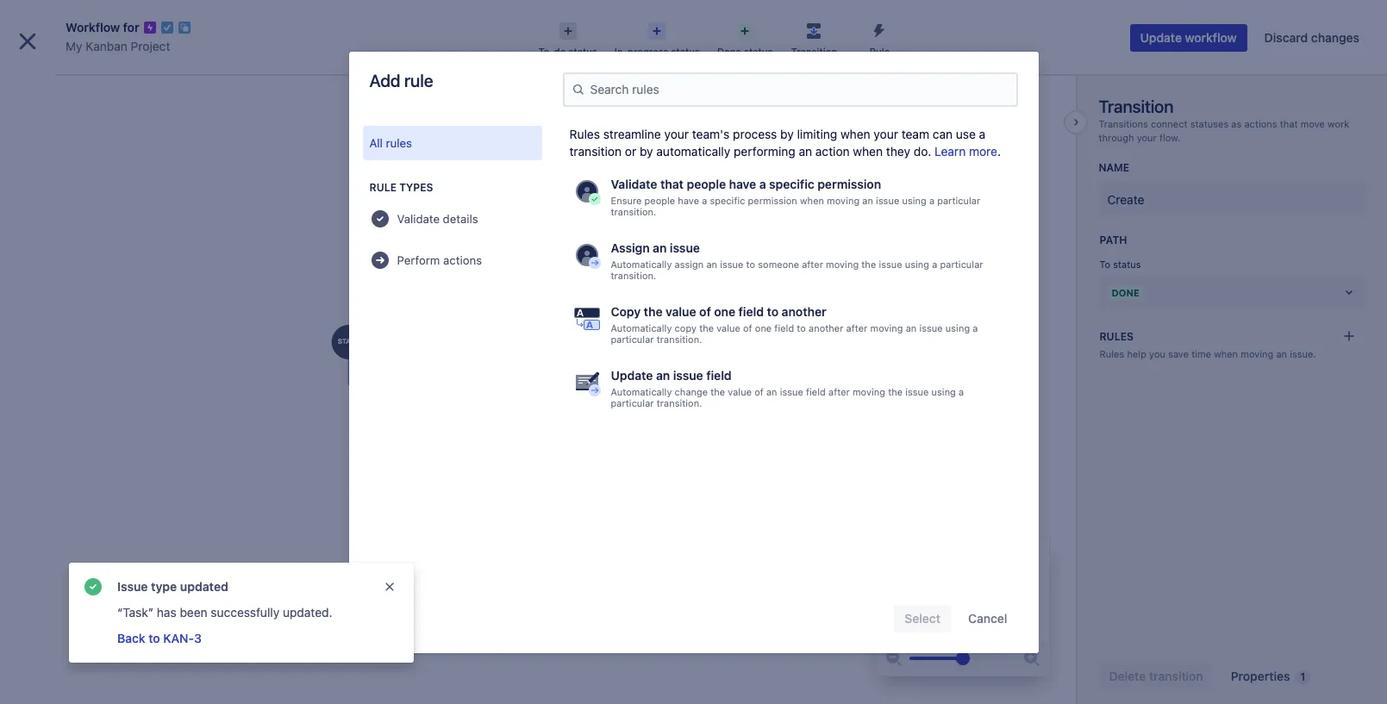 Task type: describe. For each thing, give the bounding box(es) containing it.
1 horizontal spatial have
[[729, 177, 756, 191]]

for
[[123, 20, 139, 34]]

add
[[369, 71, 400, 91]]

actions inside transition transitions connect statuses as actions that move work through your flow.
[[1244, 118, 1277, 129]]

in-progress status button
[[606, 17, 709, 59]]

to
[[1100, 259, 1110, 270]]

copy
[[675, 322, 697, 334]]

learn more
[[75, 666, 132, 679]]

filter rules group
[[362, 126, 542, 284]]

1 vertical spatial people
[[644, 195, 675, 206]]

validate that people have a specific permission ensure people have a specific permission when moving an issue using a particular transition.
[[611, 177, 980, 217]]

when up action
[[841, 127, 870, 141]]

field up update an issue field automatically change the value of an issue field after moving the issue using a particular transition.
[[774, 322, 794, 334]]

after inside update an issue field automatically change the value of an issue field after moving the issue using a particular transition.
[[828, 386, 850, 397]]

team
[[901, 127, 929, 141]]

learn for learn more .
[[935, 144, 966, 159]]

time
[[1191, 348, 1211, 360]]

team's
[[692, 127, 730, 141]]

1 vertical spatial project
[[119, 75, 160, 90]]

ensure
[[611, 195, 642, 206]]

0 horizontal spatial permission
[[748, 195, 797, 206]]

issue.
[[1290, 348, 1316, 360]]

details
[[443, 212, 478, 226]]

1 vertical spatial another
[[809, 322, 843, 334]]

1 vertical spatial value
[[717, 322, 740, 334]]

1 vertical spatial my
[[52, 75, 69, 90]]

all rules
[[369, 136, 412, 150]]

they
[[886, 144, 910, 159]]

add rule
[[369, 71, 433, 91]]

the inside assign an issue automatically assign an issue to someone after moving the issue using a particular transition.
[[861, 259, 876, 270]]

updated
[[180, 579, 228, 594]]

team-
[[75, 643, 104, 656]]

Zoom level range field
[[910, 641, 1017, 676]]

0 vertical spatial people
[[687, 177, 726, 191]]

transition for transition
[[791, 46, 837, 57]]

back
[[117, 631, 145, 646]]

streamline
[[603, 127, 661, 141]]

learn more link
[[935, 144, 997, 159]]

0 vertical spatial specific
[[769, 177, 814, 191]]

using inside assign an issue automatically assign an issue to someone after moving the issue using a particular transition.
[[905, 259, 929, 270]]

flow.
[[1159, 132, 1180, 143]]

zoom in image
[[1022, 648, 1043, 669]]

0 vertical spatial permission
[[817, 177, 881, 191]]

done status button
[[709, 17, 781, 59]]

done for done
[[1112, 287, 1140, 298]]

moving inside assign an issue automatically assign an issue to someone after moving the issue using a particular transition.
[[826, 259, 859, 270]]

successfully
[[211, 605, 279, 620]]

all
[[369, 136, 383, 150]]

0 vertical spatial my kanban project
[[66, 39, 170, 53]]

value inside update an issue field automatically change the value of an issue field after moving the issue using a particular transition.
[[728, 386, 752, 397]]

transition. inside copy the value of one field to another automatically copy the value of one field to another after moving an issue using a particular transition.
[[657, 334, 702, 345]]

0 vertical spatial project
[[131, 39, 170, 53]]

using inside validate that people have a specific permission ensure people have a specific permission when moving an issue using a particular transition.
[[902, 195, 926, 206]]

type
[[151, 579, 177, 594]]

more for learn more
[[106, 666, 132, 679]]

types
[[399, 181, 433, 194]]

0 vertical spatial by
[[780, 127, 794, 141]]

a inside update an issue field automatically change the value of an issue field after moving the issue using a particular transition.
[[959, 386, 964, 397]]

1 vertical spatial by
[[640, 144, 653, 159]]

done for done status
[[717, 46, 741, 57]]

Search field
[[1059, 10, 1232, 38]]

transition button
[[781, 17, 847, 59]]

properties
[[1231, 669, 1290, 684]]

1 vertical spatial my kanban project
[[52, 75, 160, 90]]

.
[[997, 144, 1001, 159]]

1 vertical spatial kanban
[[72, 75, 116, 90]]

rules for streamline
[[569, 127, 600, 141]]

workflow
[[66, 20, 120, 34]]

create banner
[[0, 0, 1387, 48]]

updated.
[[283, 605, 332, 620]]

transitions
[[1099, 118, 1148, 129]]

rules
[[386, 136, 412, 150]]

moving inside update an issue field automatically change the value of an issue field after moving the issue using a particular transition.
[[852, 386, 885, 397]]

to inside assign an issue automatically assign an issue to someone after moving the issue using a particular transition.
[[746, 259, 755, 270]]

assign
[[675, 259, 704, 270]]

0 vertical spatial of
[[699, 304, 711, 319]]

assign
[[611, 240, 650, 255]]

transition transitions connect statuses as actions that move work through your flow.
[[1099, 97, 1349, 143]]

field down copy the value of one field to another automatically copy the value of one field to another after moving an issue using a particular transition.
[[806, 386, 826, 397]]

when inside validate that people have a specific permission ensure people have a specific permission when moving an issue using a particular transition.
[[800, 195, 824, 206]]

using inside copy the value of one field to another automatically copy the value of one field to another after moving an issue using a particular transition.
[[945, 322, 970, 334]]

add rule image
[[1343, 329, 1356, 343]]

workflow for
[[66, 20, 139, 34]]

workflow
[[1185, 30, 1237, 45]]

an inside rules streamline your team's process by limiting when your team can use a transition or by automatically performing an action when they do.
[[799, 144, 812, 159]]

issue
[[117, 579, 148, 594]]

more for learn more .
[[969, 144, 997, 159]]

to-
[[538, 46, 554, 57]]

0 vertical spatial value
[[666, 304, 696, 319]]

status right do
[[568, 46, 597, 57]]

particular inside copy the value of one field to another automatically copy the value of one field to another after moving an issue using a particular transition.
[[611, 334, 654, 345]]

perform actions
[[397, 253, 482, 267]]

status right to on the right of page
[[1113, 259, 1141, 270]]

in-progress status
[[614, 46, 700, 57]]

kan-
[[163, 631, 194, 646]]

rule types group
[[362, 167, 542, 284]]

you're
[[21, 643, 52, 656]]

"task" has been successfully updated.
[[117, 605, 332, 620]]

1 horizontal spatial create
[[1107, 193, 1144, 207]]

update for update workflow
[[1140, 30, 1182, 45]]

rule
[[404, 71, 433, 91]]

to up update an issue field automatically change the value of an issue field after moving the issue using a particular transition.
[[797, 322, 806, 334]]

dismiss image
[[383, 580, 397, 594]]

moving inside copy the value of one field to another automatically copy the value of one field to another after moving an issue using a particular transition.
[[870, 322, 903, 334]]

validate for details
[[397, 212, 440, 226]]

you're in a team-managed project
[[21, 643, 186, 656]]

rule button
[[847, 17, 912, 59]]

rule for rule
[[869, 46, 890, 57]]

zoom out image
[[884, 648, 905, 669]]

transition
[[569, 144, 622, 159]]

to-do status button
[[530, 17, 606, 59]]

automatically
[[656, 144, 730, 159]]

3
[[194, 631, 202, 646]]

path
[[1100, 234, 1127, 247]]

learn more button
[[75, 666, 132, 680]]

when left they
[[853, 144, 883, 159]]

0 vertical spatial kanban
[[86, 39, 128, 53]]

primary element
[[10, 0, 1059, 48]]

to down someone at the top of page
[[767, 304, 779, 319]]

1 vertical spatial one
[[755, 322, 772, 334]]

actions inside perform actions button
[[443, 253, 482, 267]]

work
[[1328, 118, 1349, 129]]

validate details button
[[362, 202, 542, 236]]

0 vertical spatial my
[[66, 39, 82, 53]]

rules streamline your team's process by limiting when your team can use a transition or by automatically performing an action when they do.
[[569, 127, 986, 159]]

assign an issue automatically assign an issue to someone after moving the issue using a particular transition.
[[611, 240, 983, 281]]

my kanban project link
[[66, 36, 170, 57]]

copy
[[611, 304, 641, 319]]

back to kan-3
[[117, 631, 202, 646]]

or
[[625, 144, 636, 159]]



Task type: locate. For each thing, give the bounding box(es) containing it.
more down the managed
[[106, 666, 132, 679]]

someone
[[758, 259, 799, 270]]

cancel
[[968, 611, 1007, 626]]

your up they
[[874, 127, 898, 141]]

my kanban project down my kanban project link
[[52, 75, 160, 90]]

people down automatically
[[687, 177, 726, 191]]

open image
[[1339, 282, 1360, 303]]

"task"
[[117, 605, 153, 620]]

moving inside validate that people have a specific permission ensure people have a specific permission when moving an issue using a particular transition.
[[827, 195, 860, 206]]

0 horizontal spatial that
[[660, 177, 684, 191]]

limiting
[[797, 127, 837, 141]]

done inside to status element
[[1112, 287, 1140, 298]]

1 vertical spatial transition
[[1099, 97, 1174, 116]]

transition. up "assign"
[[611, 206, 656, 217]]

0 vertical spatial create
[[638, 16, 676, 31]]

issue type updated
[[117, 579, 228, 594]]

kanban
[[86, 39, 128, 53], [72, 75, 116, 90]]

status up search rules text field
[[744, 46, 773, 57]]

learn down team-
[[75, 666, 103, 679]]

to inside button
[[148, 631, 160, 646]]

by right or
[[640, 144, 653, 159]]

the
[[861, 259, 876, 270], [644, 304, 663, 319], [699, 322, 714, 334], [711, 386, 725, 397], [888, 386, 903, 397]]

1 horizontal spatial more
[[969, 144, 997, 159]]

field up change
[[706, 368, 732, 383]]

my kanban project down for
[[66, 39, 170, 53]]

update inside update an issue field automatically change the value of an issue field after moving the issue using a particular transition.
[[611, 368, 653, 383]]

particular inside assign an issue automatically assign an issue to someone after moving the issue using a particular transition.
[[940, 259, 983, 270]]

automatically inside assign an issue automatically assign an issue to someone after moving the issue using a particular transition.
[[611, 259, 672, 270]]

another
[[782, 304, 826, 319], [809, 322, 843, 334]]

of down assign
[[699, 304, 711, 319]]

2 automatically from the top
[[611, 322, 672, 334]]

rule
[[869, 46, 890, 57], [369, 181, 397, 194]]

0 horizontal spatial transition
[[791, 46, 837, 57]]

2 vertical spatial rules
[[1100, 348, 1124, 360]]

field
[[738, 304, 764, 319], [774, 322, 794, 334], [706, 368, 732, 383], [806, 386, 826, 397]]

1 automatically from the top
[[611, 259, 672, 270]]

done down to status
[[1112, 287, 1140, 298]]

done right in-progress status
[[717, 46, 741, 57]]

Search rules text field
[[585, 74, 1009, 105]]

more
[[969, 144, 997, 159], [106, 666, 132, 679]]

0 vertical spatial transition
[[791, 46, 837, 57]]

update down copy at the top
[[611, 368, 653, 383]]

to left someone at the top of page
[[746, 259, 755, 270]]

0 horizontal spatial more
[[106, 666, 132, 679]]

after
[[802, 259, 823, 270], [846, 322, 868, 334], [828, 386, 850, 397]]

learn inside add rule "dialog"
[[935, 144, 966, 159]]

rules up help
[[1100, 330, 1134, 343]]

automatically down "assign"
[[611, 259, 672, 270]]

rules help you save time when moving an issue.
[[1100, 348, 1316, 360]]

change
[[675, 386, 708, 397]]

done status
[[717, 46, 773, 57]]

0 vertical spatial another
[[782, 304, 826, 319]]

2 vertical spatial automatically
[[611, 386, 672, 397]]

transition. down copy
[[657, 397, 702, 409]]

learn down can
[[935, 144, 966, 159]]

success image
[[83, 577, 103, 597]]

move
[[1301, 118, 1325, 129]]

performing
[[734, 144, 795, 159]]

1 vertical spatial automatically
[[611, 322, 672, 334]]

in
[[55, 643, 63, 656]]

a inside assign an issue automatically assign an issue to someone after moving the issue using a particular transition.
[[932, 259, 937, 270]]

value up copy
[[666, 304, 696, 319]]

issue inside validate that people have a specific permission ensure people have a specific permission when moving an issue using a particular transition.
[[876, 195, 899, 206]]

0 horizontal spatial people
[[644, 195, 675, 206]]

rules up transition
[[569, 127, 600, 141]]

perform actions button
[[362, 243, 542, 278]]

0 vertical spatial rule
[[869, 46, 890, 57]]

by
[[780, 127, 794, 141], [640, 144, 653, 159]]

another down assign an issue automatically assign an issue to someone after moving the issue using a particular transition.
[[782, 304, 826, 319]]

project
[[152, 643, 186, 656]]

value right change
[[728, 386, 752, 397]]

1 vertical spatial more
[[106, 666, 132, 679]]

2 horizontal spatial your
[[1137, 132, 1157, 143]]

that down automatically
[[660, 177, 684, 191]]

transition
[[791, 46, 837, 57], [1099, 97, 1174, 116]]

permission down the performing
[[748, 195, 797, 206]]

changes
[[1311, 30, 1359, 45]]

kanban down my kanban project link
[[72, 75, 116, 90]]

2 vertical spatial after
[[828, 386, 850, 397]]

have
[[729, 177, 756, 191], [678, 195, 699, 206]]

connect
[[1151, 118, 1188, 129]]

of inside update an issue field automatically change the value of an issue field after moving the issue using a particular transition.
[[754, 386, 764, 397]]

after inside copy the value of one field to another automatically copy the value of one field to another after moving an issue using a particular transition.
[[846, 322, 868, 334]]

to status
[[1100, 259, 1141, 270]]

after inside assign an issue automatically assign an issue to someone after moving the issue using a particular transition.
[[802, 259, 823, 270]]

0 horizontal spatial by
[[640, 144, 653, 159]]

your left flow.
[[1137, 132, 1157, 143]]

have down automatically
[[678, 195, 699, 206]]

process
[[733, 127, 777, 141]]

of right change
[[754, 386, 764, 397]]

back to kan-3 button
[[116, 628, 203, 649]]

action
[[815, 144, 850, 159]]

of right copy
[[743, 322, 752, 334]]

transition up search rules text field
[[791, 46, 837, 57]]

managed
[[104, 643, 149, 656]]

done inside popup button
[[717, 46, 741, 57]]

0 horizontal spatial actions
[[443, 253, 482, 267]]

by up the performing
[[780, 127, 794, 141]]

to
[[746, 259, 755, 270], [767, 304, 779, 319], [797, 322, 806, 334], [148, 631, 160, 646]]

validate inside validate that people have a specific permission ensure people have a specific permission when moving an issue using a particular transition.
[[611, 177, 657, 191]]

1 vertical spatial actions
[[443, 253, 482, 267]]

people right the ensure on the left
[[644, 195, 675, 206]]

transition. inside update an issue field automatically change the value of an issue field after moving the issue using a particular transition.
[[657, 397, 702, 409]]

1 horizontal spatial validate
[[611, 177, 657, 191]]

1 vertical spatial rules
[[1100, 330, 1134, 343]]

1
[[1300, 671, 1305, 684]]

through
[[1099, 132, 1134, 143]]

status
[[568, 46, 597, 57], [671, 46, 700, 57], [744, 46, 773, 57], [1113, 259, 1141, 270]]

to right the back
[[148, 631, 160, 646]]

been
[[180, 605, 207, 620]]

to status element
[[1100, 275, 1367, 310]]

1 vertical spatial rule
[[369, 181, 397, 194]]

rule inside group
[[369, 181, 397, 194]]

actions down details
[[443, 253, 482, 267]]

perform
[[397, 253, 440, 267]]

0 vertical spatial learn
[[935, 144, 966, 159]]

1 horizontal spatial your
[[874, 127, 898, 141]]

using
[[902, 195, 926, 206], [905, 259, 929, 270], [945, 322, 970, 334], [931, 386, 956, 397]]

when right the time
[[1214, 348, 1238, 360]]

learn
[[935, 144, 966, 159], [75, 666, 103, 679]]

0 vertical spatial have
[[729, 177, 756, 191]]

1 horizontal spatial learn
[[935, 144, 966, 159]]

validate down the types
[[397, 212, 440, 226]]

1 horizontal spatial that
[[1280, 118, 1298, 129]]

statuses
[[1190, 118, 1229, 129]]

1 horizontal spatial specific
[[769, 177, 814, 191]]

1 horizontal spatial of
[[743, 322, 752, 334]]

update an issue field automatically change the value of an issue field after moving the issue using a particular transition.
[[611, 368, 964, 409]]

discard
[[1264, 30, 1308, 45]]

update for update an issue field automatically change the value of an issue field after moving the issue using a particular transition.
[[611, 368, 653, 383]]

0 horizontal spatial rule
[[369, 181, 397, 194]]

1 horizontal spatial done
[[1112, 287, 1140, 298]]

has
[[157, 605, 176, 620]]

automatically
[[611, 259, 672, 270], [611, 322, 672, 334], [611, 386, 672, 397]]

transition for transition transitions connect statuses as actions that move work through your flow.
[[1099, 97, 1174, 116]]

specific down the performing
[[769, 177, 814, 191]]

automatically left change
[[611, 386, 672, 397]]

a inside copy the value of one field to another automatically copy the value of one field to another after moving an issue using a particular transition.
[[973, 322, 978, 334]]

learn for learn more
[[75, 666, 103, 679]]

1 vertical spatial learn
[[75, 666, 103, 679]]

to-do status
[[538, 46, 597, 57]]

you
[[1149, 348, 1165, 360]]

validate details
[[397, 212, 478, 226]]

1 vertical spatial specific
[[710, 195, 745, 206]]

permission down action
[[817, 177, 881, 191]]

progress
[[628, 46, 669, 57]]

when down action
[[800, 195, 824, 206]]

copy the value of one field to another automatically copy the value of one field to another after moving an issue using a particular transition.
[[611, 304, 978, 345]]

transition. inside assign an issue automatically assign an issue to someone after moving the issue using a particular transition.
[[611, 270, 656, 281]]

rule for rule types
[[369, 181, 397, 194]]

project down for
[[131, 39, 170, 53]]

update inside button
[[1140, 30, 1182, 45]]

permission
[[817, 177, 881, 191], [748, 195, 797, 206]]

of
[[699, 304, 711, 319], [743, 322, 752, 334], [754, 386, 764, 397]]

status right progress
[[671, 46, 700, 57]]

update left workflow
[[1140, 30, 1182, 45]]

validate for that
[[611, 177, 657, 191]]

jira software image
[[45, 14, 161, 34], [45, 14, 161, 34]]

0 horizontal spatial done
[[717, 46, 741, 57]]

0 vertical spatial that
[[1280, 118, 1298, 129]]

validate inside button
[[397, 212, 440, 226]]

an inside copy the value of one field to another automatically copy the value of one field to another after moving an issue using a particular transition.
[[906, 322, 917, 334]]

1 vertical spatial done
[[1112, 287, 1140, 298]]

rules for help
[[1100, 348, 1124, 360]]

0 vertical spatial actions
[[1244, 118, 1277, 129]]

1 horizontal spatial rule
[[869, 46, 890, 57]]

validate up the ensure on the left
[[611, 177, 657, 191]]

in-
[[614, 46, 628, 57]]

that inside transition transitions connect statuses as actions that move work through your flow.
[[1280, 118, 1298, 129]]

1 vertical spatial that
[[660, 177, 684, 191]]

0 horizontal spatial validate
[[397, 212, 440, 226]]

0 horizontal spatial specific
[[710, 195, 745, 206]]

back to kan-3 link
[[117, 631, 202, 646]]

0 horizontal spatial learn
[[75, 666, 103, 679]]

rule right transition popup button
[[869, 46, 890, 57]]

2 vertical spatial of
[[754, 386, 764, 397]]

1 horizontal spatial people
[[687, 177, 726, 191]]

rules
[[569, 127, 600, 141], [1100, 330, 1134, 343], [1100, 348, 1124, 360]]

rule left the types
[[369, 181, 397, 194]]

more down use
[[969, 144, 997, 159]]

create down name
[[1107, 193, 1144, 207]]

status inside popup button
[[671, 46, 700, 57]]

0 vertical spatial rules
[[569, 127, 600, 141]]

help
[[1127, 348, 1146, 360]]

create inside create button
[[638, 16, 676, 31]]

that left move
[[1280, 118, 1298, 129]]

1 horizontal spatial one
[[755, 322, 772, 334]]

1 horizontal spatial transition
[[1099, 97, 1174, 116]]

have down the performing
[[729, 177, 756, 191]]

your up automatically
[[664, 127, 689, 141]]

use
[[956, 127, 976, 141]]

close workflow editor image
[[14, 28, 41, 55]]

specific down automatically
[[710, 195, 745, 206]]

your inside transition transitions connect statuses as actions that move work through your flow.
[[1137, 132, 1157, 143]]

do
[[554, 46, 566, 57]]

1 vertical spatial update
[[611, 368, 653, 383]]

1 vertical spatial permission
[[748, 195, 797, 206]]

using inside update an issue field automatically change the value of an issue field after moving the issue using a particular transition.
[[931, 386, 956, 397]]

rule types
[[369, 181, 433, 194]]

transition. inside validate that people have a specific permission ensure people have a specific permission when moving an issue using a particular transition.
[[611, 206, 656, 217]]

update workflow
[[1140, 30, 1237, 45]]

value right copy
[[717, 322, 740, 334]]

cancel button
[[958, 605, 1018, 633]]

1 vertical spatial of
[[743, 322, 752, 334]]

3 automatically from the top
[[611, 386, 672, 397]]

group
[[7, 316, 200, 409], [7, 316, 200, 362], [7, 362, 200, 409]]

rules left help
[[1100, 348, 1124, 360]]

an inside validate that people have a specific permission ensure people have a specific permission when moving an issue using a particular transition.
[[862, 195, 873, 206]]

automatically inside copy the value of one field to another automatically copy the value of one field to another after moving an issue using a particular transition.
[[611, 322, 672, 334]]

0 vertical spatial automatically
[[611, 259, 672, 270]]

1 horizontal spatial actions
[[1244, 118, 1277, 129]]

learn more .
[[935, 144, 1001, 159]]

0 vertical spatial after
[[802, 259, 823, 270]]

can
[[933, 127, 953, 141]]

0 horizontal spatial have
[[678, 195, 699, 206]]

transition. down "assign"
[[611, 270, 656, 281]]

particular inside validate that people have a specific permission ensure people have a specific permission when moving an issue using a particular transition.
[[937, 195, 980, 206]]

0 horizontal spatial update
[[611, 368, 653, 383]]

you're in the workflow viewfinder, use the arrow keys to move it element
[[877, 538, 1050, 641]]

0 horizontal spatial your
[[664, 127, 689, 141]]

0 vertical spatial validate
[[611, 177, 657, 191]]

kanban down workflow for
[[86, 39, 128, 53]]

more inside add rule "dialog"
[[969, 144, 997, 159]]

discard changes
[[1264, 30, 1359, 45]]

1 vertical spatial create
[[1107, 193, 1144, 207]]

transition up transitions
[[1099, 97, 1174, 116]]

0 vertical spatial update
[[1140, 30, 1182, 45]]

one
[[714, 304, 735, 319], [755, 322, 772, 334]]

my
[[66, 39, 82, 53], [52, 75, 69, 90]]

as
[[1231, 118, 1242, 129]]

0 horizontal spatial create
[[638, 16, 676, 31]]

add rule dialog
[[349, 52, 1038, 653]]

1 vertical spatial have
[[678, 195, 699, 206]]

my kanban project
[[66, 39, 170, 53], [52, 75, 160, 90]]

automatically down copy at the top
[[611, 322, 672, 334]]

a
[[979, 127, 986, 141], [759, 177, 766, 191], [702, 195, 707, 206], [929, 195, 934, 206], [932, 259, 937, 270], [973, 322, 978, 334], [959, 386, 964, 397], [66, 643, 72, 656]]

rules inside rules streamline your team's process by limiting when your team can use a transition or by automatically performing an action when they do.
[[569, 127, 600, 141]]

name
[[1099, 162, 1129, 174]]

1 horizontal spatial permission
[[817, 177, 881, 191]]

2 vertical spatial value
[[728, 386, 752, 397]]

actions right as
[[1244, 118, 1277, 129]]

create up in-progress status
[[638, 16, 676, 31]]

another up update an issue field automatically change the value of an issue field after moving the issue using a particular transition.
[[809, 322, 843, 334]]

1 horizontal spatial by
[[780, 127, 794, 141]]

transition inside popup button
[[791, 46, 837, 57]]

actions
[[1244, 118, 1277, 129], [443, 253, 482, 267]]

0 vertical spatial more
[[969, 144, 997, 159]]

particular inside update an issue field automatically change the value of an issue field after moving the issue using a particular transition.
[[611, 397, 654, 409]]

0 vertical spatial one
[[714, 304, 735, 319]]

0 vertical spatial done
[[717, 46, 741, 57]]

project down my kanban project link
[[119, 75, 160, 90]]

do.
[[914, 144, 931, 159]]

moving
[[827, 195, 860, 206], [826, 259, 859, 270], [870, 322, 903, 334], [1241, 348, 1273, 360], [852, 386, 885, 397]]

1 vertical spatial validate
[[397, 212, 440, 226]]

that inside validate that people have a specific permission ensure people have a specific permission when moving an issue using a particular transition.
[[660, 177, 684, 191]]

issue inside copy the value of one field to another automatically copy the value of one field to another after moving an issue using a particular transition.
[[919, 322, 943, 334]]

rule inside popup button
[[869, 46, 890, 57]]

2 horizontal spatial of
[[754, 386, 764, 397]]

transition inside transition transitions connect statuses as actions that move work through your flow.
[[1099, 97, 1174, 116]]

0 horizontal spatial of
[[699, 304, 711, 319]]

particular
[[937, 195, 980, 206], [940, 259, 983, 270], [611, 334, 654, 345], [611, 397, 654, 409]]

1 horizontal spatial update
[[1140, 30, 1182, 45]]

0 horizontal spatial one
[[714, 304, 735, 319]]

more inside button
[[106, 666, 132, 679]]

when
[[841, 127, 870, 141], [853, 144, 883, 159], [800, 195, 824, 206], [1214, 348, 1238, 360]]

learn inside button
[[75, 666, 103, 679]]

field down someone at the top of page
[[738, 304, 764, 319]]

transition. up change
[[657, 334, 702, 345]]

automatically inside update an issue field automatically change the value of an issue field after moving the issue using a particular transition.
[[611, 386, 672, 397]]

select a rule element
[[562, 167, 1018, 419]]

a inside rules streamline your team's process by limiting when your team can use a transition or by automatically performing an action when they do.
[[979, 127, 986, 141]]

1 vertical spatial after
[[846, 322, 868, 334]]



Task type: vqa. For each thing, say whether or not it's contained in the screenshot.
"Jira Software" image
yes



